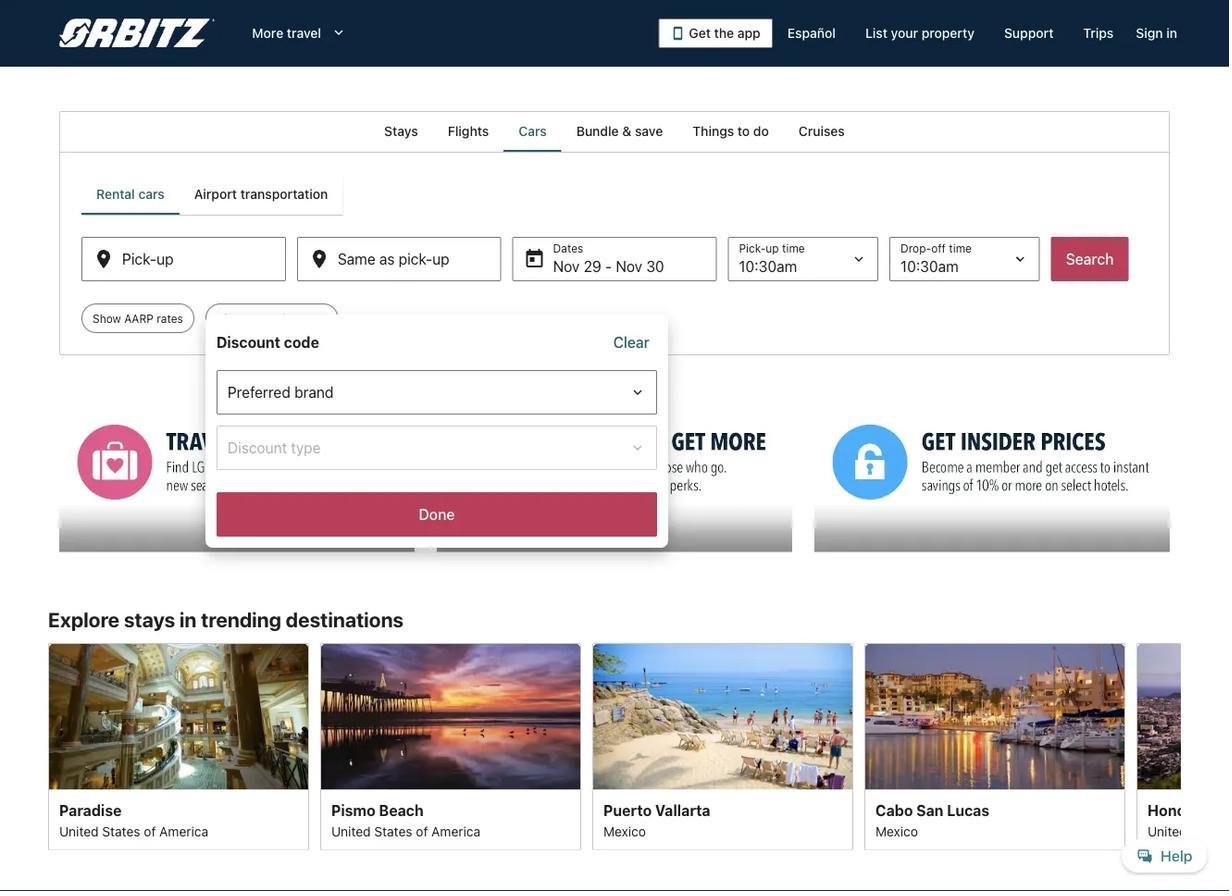 Task type: describe. For each thing, give the bounding box(es) containing it.
show aarp rates
[[93, 312, 183, 325]]

opens in a new window image
[[436, 400, 453, 417]]

-
[[605, 258, 612, 275]]

tab list containing rental cars
[[81, 174, 343, 215]]

rental cars link
[[81, 174, 179, 215]]

download the app button image
[[671, 26, 686, 41]]

do
[[754, 124, 769, 139]]

show next card image
[[1170, 736, 1193, 758]]

trending
[[201, 608, 281, 632]]

cars
[[519, 124, 547, 139]]

more
[[252, 25, 284, 41]]

cruises
[[799, 124, 845, 139]]

clear button
[[606, 326, 657, 359]]

united inside pismo beach united states of america
[[331, 824, 371, 839]]

the
[[714, 25, 734, 41]]

cabo san lucas mexico
[[876, 802, 990, 839]]

discount codes button
[[205, 304, 339, 333]]

rental
[[96, 187, 135, 202]]

tab list containing stays
[[59, 111, 1170, 152]]

explore stays in trending destinations
[[48, 608, 404, 632]]

code
[[284, 334, 319, 351]]

orbitz logo image
[[59, 19, 215, 48]]

discount for discount codes
[[217, 312, 263, 325]]

united for honolulu
[[1148, 824, 1188, 839]]

get the app link
[[659, 19, 773, 48]]

in inside main content
[[180, 608, 197, 632]]

29
[[584, 258, 602, 275]]

discount for discount code
[[217, 334, 281, 351]]

search
[[1066, 250, 1114, 268]]

discount codes
[[217, 312, 298, 325]]

show
[[93, 312, 121, 325]]

mexico inside cabo san lucas mexico
[[876, 824, 918, 839]]

show previous card image
[[37, 736, 59, 758]]

support
[[1005, 25, 1054, 41]]

1 nov from the left
[[553, 258, 580, 275]]

puerto vallarta showing a beach, general coastal views and kayaking or canoeing image
[[593, 643, 854, 790]]

español button
[[773, 17, 851, 50]]

done button
[[217, 493, 657, 537]]

2 nov from the left
[[616, 258, 643, 275]]

paradise united states of america
[[59, 802, 208, 839]]

aarp
[[124, 312, 154, 325]]

stays
[[384, 124, 418, 139]]

things to do link
[[678, 111, 784, 152]]

flights
[[448, 124, 489, 139]]

travel
[[287, 25, 321, 41]]

list your property link
[[851, 17, 990, 50]]

beach
[[379, 802, 424, 819]]

nov 29 - nov 30 button
[[513, 237, 717, 281]]

explore stays in trending destinations main content
[[0, 111, 1230, 892]]

las vegas featuring interior views image
[[48, 643, 309, 790]]

airport
[[194, 187, 237, 202]]

puerto
[[604, 802, 652, 819]]

bundle & save
[[577, 124, 663, 139]]

done
[[419, 506, 455, 524]]



Task type: locate. For each thing, give the bounding box(es) containing it.
2 states from the left
[[374, 824, 413, 839]]

makiki - lower punchbowl - tantalus showing landscape views, a sunset and a city image
[[1137, 643, 1230, 790]]

states
[[102, 824, 140, 839], [374, 824, 413, 839], [1191, 824, 1229, 839]]

america
[[159, 824, 208, 839], [432, 824, 481, 839]]

1 vertical spatial discount
[[217, 334, 281, 351]]

&
[[623, 124, 632, 139]]

in inside "dropdown button"
[[1167, 25, 1178, 41]]

30
[[647, 258, 665, 275]]

stays
[[124, 608, 175, 632]]

0 horizontal spatial in
[[180, 608, 197, 632]]

clear
[[614, 334, 650, 351]]

america inside pismo beach united states of america
[[432, 824, 481, 839]]

of
[[144, 824, 156, 839], [416, 824, 428, 839]]

3 states from the left
[[1191, 824, 1229, 839]]

stays link
[[370, 111, 433, 152]]

1 discount from the top
[[217, 312, 263, 325]]

search button
[[1051, 237, 1129, 281]]

san
[[917, 802, 944, 819]]

1 horizontal spatial in
[[1167, 25, 1178, 41]]

transportation
[[241, 187, 328, 202]]

honolulu
[[1148, 802, 1212, 819]]

united inside honolulu united states
[[1148, 824, 1188, 839]]

1 vertical spatial tab list
[[81, 174, 343, 215]]

of inside pismo beach united states of america
[[416, 824, 428, 839]]

things to do
[[693, 124, 769, 139]]

list your property
[[866, 25, 975, 41]]

2 horizontal spatial united
[[1148, 824, 1188, 839]]

trips link
[[1069, 17, 1129, 50]]

america inside paradise united states of america
[[159, 824, 208, 839]]

1 vertical spatial in
[[180, 608, 197, 632]]

0 horizontal spatial america
[[159, 824, 208, 839]]

mexico down puerto
[[604, 824, 646, 839]]

1 america from the left
[[159, 824, 208, 839]]

cars
[[138, 187, 165, 202]]

more travel button
[[237, 17, 362, 50]]

bundle
[[577, 124, 619, 139]]

discount up discount code
[[217, 312, 263, 325]]

bundle & save link
[[562, 111, 678, 152]]

states down honolulu
[[1191, 824, 1229, 839]]

things
[[693, 124, 734, 139]]

nov left 29
[[553, 258, 580, 275]]

states inside paradise united states of america
[[102, 824, 140, 839]]

discount code
[[217, 334, 319, 351]]

discount inside button
[[217, 312, 263, 325]]

0 vertical spatial discount
[[217, 312, 263, 325]]

honolulu united states 
[[1148, 802, 1230, 839]]

2 america from the left
[[432, 824, 481, 839]]

nov 29 - nov 30
[[553, 258, 665, 275]]

1 mexico from the left
[[604, 824, 646, 839]]

united down pismo
[[331, 824, 371, 839]]

mexico down cabo
[[876, 824, 918, 839]]

pismo beach featuring a sunset, views and tropical scenes image
[[320, 643, 581, 790]]

airport transportation
[[194, 187, 328, 202]]

nov right the -
[[616, 258, 643, 275]]

3 united from the left
[[1148, 824, 1188, 839]]

save
[[635, 124, 663, 139]]

0 horizontal spatial united
[[59, 824, 99, 839]]

in right stays
[[180, 608, 197, 632]]

states for honolulu
[[1191, 824, 1229, 839]]

0 horizontal spatial nov
[[553, 258, 580, 275]]

0 vertical spatial in
[[1167, 25, 1178, 41]]

1 horizontal spatial united
[[331, 824, 371, 839]]

mexico inside the 'puerto vallarta mexico'
[[604, 824, 646, 839]]

0 horizontal spatial of
[[144, 824, 156, 839]]

pismo beach united states of america
[[331, 802, 481, 839]]

codes
[[266, 312, 298, 325]]

cars link
[[504, 111, 562, 152]]

support link
[[990, 17, 1069, 50]]

trips
[[1084, 25, 1114, 41]]

united
[[59, 824, 99, 839], [331, 824, 371, 839], [1148, 824, 1188, 839]]

0 horizontal spatial mexico
[[604, 824, 646, 839]]

states down "beach"
[[374, 824, 413, 839]]

united down paradise
[[59, 824, 99, 839]]

2 of from the left
[[416, 824, 428, 839]]

1 horizontal spatial states
[[374, 824, 413, 839]]

pismo
[[331, 802, 376, 819]]

united for paradise
[[59, 824, 99, 839]]

property
[[922, 25, 975, 41]]

rental cars
[[96, 187, 165, 202]]

united down honolulu
[[1148, 824, 1188, 839]]

2 united from the left
[[331, 824, 371, 839]]

sign
[[1136, 25, 1163, 41]]

destinations
[[286, 608, 404, 632]]

lucas
[[947, 802, 990, 819]]

airport transportation link
[[179, 174, 343, 215]]

cabo
[[876, 802, 913, 819]]

list
[[866, 25, 888, 41]]

get the app
[[689, 25, 761, 41]]

0 horizontal spatial states
[[102, 824, 140, 839]]

0 vertical spatial tab list
[[59, 111, 1170, 152]]

2 discount from the top
[[217, 334, 281, 351]]

vallarta
[[656, 802, 711, 819]]

nov
[[553, 258, 580, 275], [616, 258, 643, 275]]

1 horizontal spatial nov
[[616, 258, 643, 275]]

puerto vallarta mexico
[[604, 802, 711, 839]]

español
[[788, 25, 836, 41]]

your
[[891, 25, 919, 41]]

of inside paradise united states of america
[[144, 824, 156, 839]]

in right sign
[[1167, 25, 1178, 41]]

explore
[[48, 608, 120, 632]]

sign in button
[[1129, 17, 1185, 50]]

2 mexico from the left
[[876, 824, 918, 839]]

in
[[1167, 25, 1178, 41], [180, 608, 197, 632]]

rates
[[157, 312, 183, 325]]

1 horizontal spatial of
[[416, 824, 428, 839]]

1 states from the left
[[102, 824, 140, 839]]

discount
[[217, 312, 263, 325], [217, 334, 281, 351]]

app
[[738, 25, 761, 41]]

tab list
[[59, 111, 1170, 152], [81, 174, 343, 215]]

cruises link
[[784, 111, 860, 152]]

paradise
[[59, 802, 122, 819]]

sign in
[[1136, 25, 1178, 41]]

states for paradise
[[102, 824, 140, 839]]

1 of from the left
[[144, 824, 156, 839]]

states inside pismo beach united states of america
[[374, 824, 413, 839]]

mexico
[[604, 824, 646, 839], [876, 824, 918, 839]]

2 horizontal spatial states
[[1191, 824, 1229, 839]]

discount down discount codes
[[217, 334, 281, 351]]

get
[[689, 25, 711, 41]]

states down paradise
[[102, 824, 140, 839]]

to
[[738, 124, 750, 139]]

more travel
[[252, 25, 321, 41]]

states inside honolulu united states
[[1191, 824, 1229, 839]]

1 horizontal spatial mexico
[[876, 824, 918, 839]]

flights link
[[433, 111, 504, 152]]

1 united from the left
[[59, 824, 99, 839]]

marina cabo san lucas which includes a marina, a coastal town and night scenes image
[[865, 643, 1126, 790]]

1 horizontal spatial america
[[432, 824, 481, 839]]

united inside paradise united states of america
[[59, 824, 99, 839]]



Task type: vqa. For each thing, say whether or not it's contained in the screenshot.


